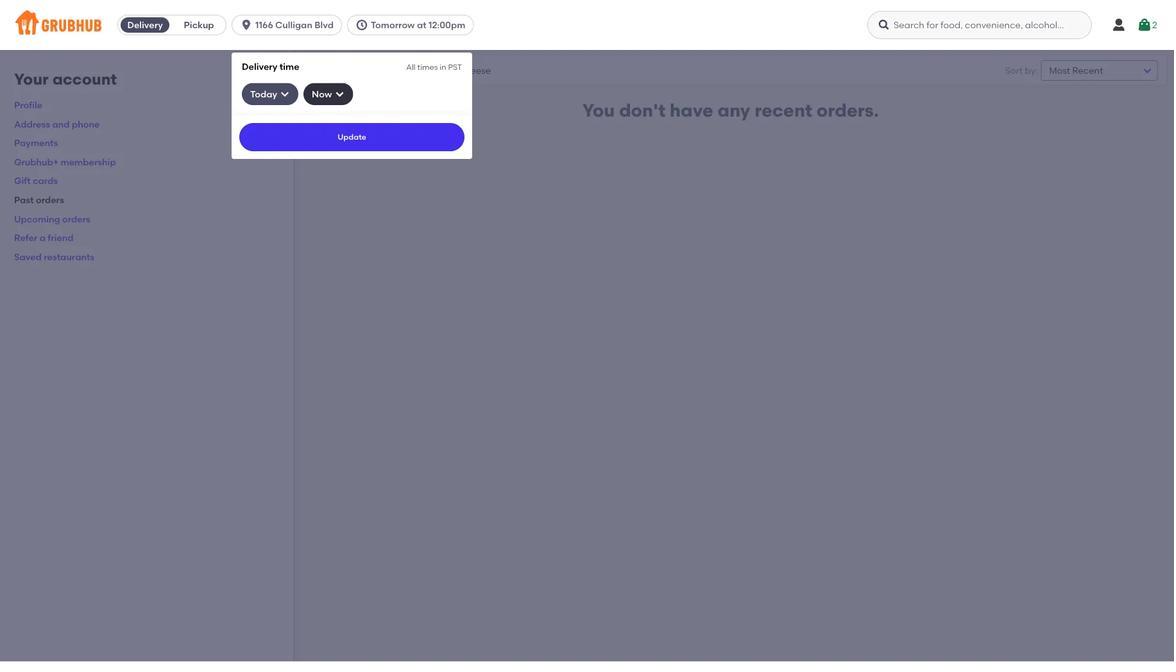 Task type: locate. For each thing, give the bounding box(es) containing it.
svg image
[[1137, 17, 1152, 33], [240, 19, 253, 31], [355, 19, 368, 31], [878, 19, 891, 31], [430, 63, 445, 78]]

delivery inside button
[[127, 20, 163, 30]]

refer
[[14, 233, 37, 243]]

at
[[417, 20, 426, 30]]

and
[[52, 119, 70, 129]]

any
[[718, 100, 750, 121]]

restaurants button
[[355, 61, 430, 80]]

svg image for 2
[[1137, 17, 1152, 33]]

svg image inside 2 button
[[1137, 17, 1152, 33]]

1 vertical spatial delivery
[[242, 61, 277, 72]]

profile link
[[14, 100, 42, 111]]

0 horizontal spatial svg image
[[280, 89, 290, 99]]

delivery left pickup button
[[127, 20, 163, 30]]

delivery
[[127, 20, 163, 30], [242, 61, 277, 72]]

0 horizontal spatial delivery
[[127, 20, 163, 30]]

tomorrow at 12:00pm button
[[347, 15, 479, 35]]

svg image for now
[[335, 89, 345, 99]]

account
[[52, 70, 117, 89]]

svg image inside tomorrow at 12:00pm "button"
[[355, 19, 368, 31]]

svg image
[[280, 89, 290, 99], [335, 89, 345, 99]]

delivery for delivery time
[[242, 61, 277, 72]]

1166 culligan blvd
[[255, 20, 334, 30]]

time
[[280, 61, 299, 72]]

svg image for today
[[280, 89, 290, 99]]

1 vertical spatial orders
[[62, 214, 90, 224]]

0 vertical spatial orders
[[36, 195, 64, 205]]

svg image for 1166 culligan blvd
[[240, 19, 253, 31]]

delivery time
[[242, 61, 299, 72]]

orders up friend
[[62, 214, 90, 224]]

you
[[582, 100, 615, 121]]

1 horizontal spatial svg image
[[335, 89, 345, 99]]

delivery up today
[[242, 61, 277, 72]]

1166 culligan blvd button
[[232, 15, 347, 35]]

address and phone
[[14, 119, 100, 129]]

have
[[670, 100, 713, 121]]

upcoming orders
[[14, 214, 90, 224]]

address and phone link
[[14, 119, 100, 129]]

svg image inside the 1166 culligan blvd button
[[240, 19, 253, 31]]

cards
[[33, 176, 58, 186]]

upcoming
[[14, 214, 60, 224]]

1 svg image from the left
[[280, 89, 290, 99]]

past orders
[[14, 195, 64, 205]]

orders.
[[817, 100, 879, 121]]

today
[[250, 89, 277, 100]]

all times in pst
[[406, 62, 462, 72]]

2 svg image from the left
[[335, 89, 345, 99]]

1166
[[255, 20, 273, 30]]

svg image right today
[[280, 89, 290, 99]]

orders
[[36, 195, 64, 205], [62, 214, 90, 224]]

past orders link
[[14, 195, 64, 205]]

0 vertical spatial delivery
[[127, 20, 163, 30]]

grubhub+
[[14, 157, 59, 167]]

upcoming orders link
[[14, 214, 90, 224]]

update button
[[239, 123, 465, 151]]

blvd
[[315, 20, 334, 30]]

all
[[406, 62, 416, 72]]

recent
[[755, 100, 812, 121]]

svg image right now
[[335, 89, 345, 99]]

1 horizontal spatial delivery
[[242, 61, 277, 72]]

orders up upcoming orders 'link'
[[36, 195, 64, 205]]



Task type: vqa. For each thing, say whether or not it's contained in the screenshot.
"Payments"
yes



Task type: describe. For each thing, give the bounding box(es) containing it.
delivery button
[[118, 15, 172, 35]]

by:
[[1025, 65, 1038, 76]]

refer a friend
[[14, 233, 74, 243]]

2
[[1152, 19, 1157, 30]]

your account
[[14, 70, 117, 89]]

payments link
[[14, 138, 58, 148]]

restaurants
[[365, 64, 419, 75]]

you don't have any recent orders.
[[582, 100, 879, 121]]

delivery for delivery
[[127, 20, 163, 30]]

in
[[440, 62, 446, 72]]

main navigation navigation
[[0, 0, 1174, 663]]

past
[[14, 195, 34, 205]]

your
[[14, 70, 49, 89]]

update
[[338, 132, 366, 142]]

address
[[14, 119, 50, 129]]

sort by:
[[1005, 65, 1038, 76]]

membership
[[61, 157, 116, 167]]

pickup button
[[172, 15, 226, 35]]

profile
[[14, 100, 42, 111]]

orders for past orders
[[36, 195, 64, 205]]

don't
[[619, 100, 666, 121]]

saved restaurants
[[14, 252, 94, 262]]

2 button
[[1137, 13, 1157, 37]]

tomorrow at 12:00pm
[[371, 20, 465, 30]]

gift
[[14, 176, 31, 186]]

pickup
[[184, 20, 214, 30]]

sort
[[1005, 65, 1023, 76]]

times
[[417, 62, 438, 72]]

saved
[[14, 252, 42, 262]]

svg image for tomorrow at 12:00pm
[[355, 19, 368, 31]]

a
[[40, 233, 46, 243]]

saved restaurants link
[[14, 252, 94, 262]]

12:00pm
[[429, 20, 465, 30]]

culligan
[[275, 20, 312, 30]]

refer a friend link
[[14, 233, 74, 243]]

grubhub+ membership
[[14, 157, 116, 167]]

restaurants
[[44, 252, 94, 262]]

gift cards
[[14, 176, 58, 186]]

phone
[[72, 119, 100, 129]]

grubhub+ membership link
[[14, 157, 116, 167]]

now
[[312, 89, 332, 100]]

friend
[[48, 233, 74, 243]]

tomorrow
[[371, 20, 415, 30]]

gift cards link
[[14, 176, 58, 186]]

pst
[[448, 62, 462, 72]]

orders for upcoming orders
[[62, 214, 90, 224]]

payments
[[14, 138, 58, 148]]



